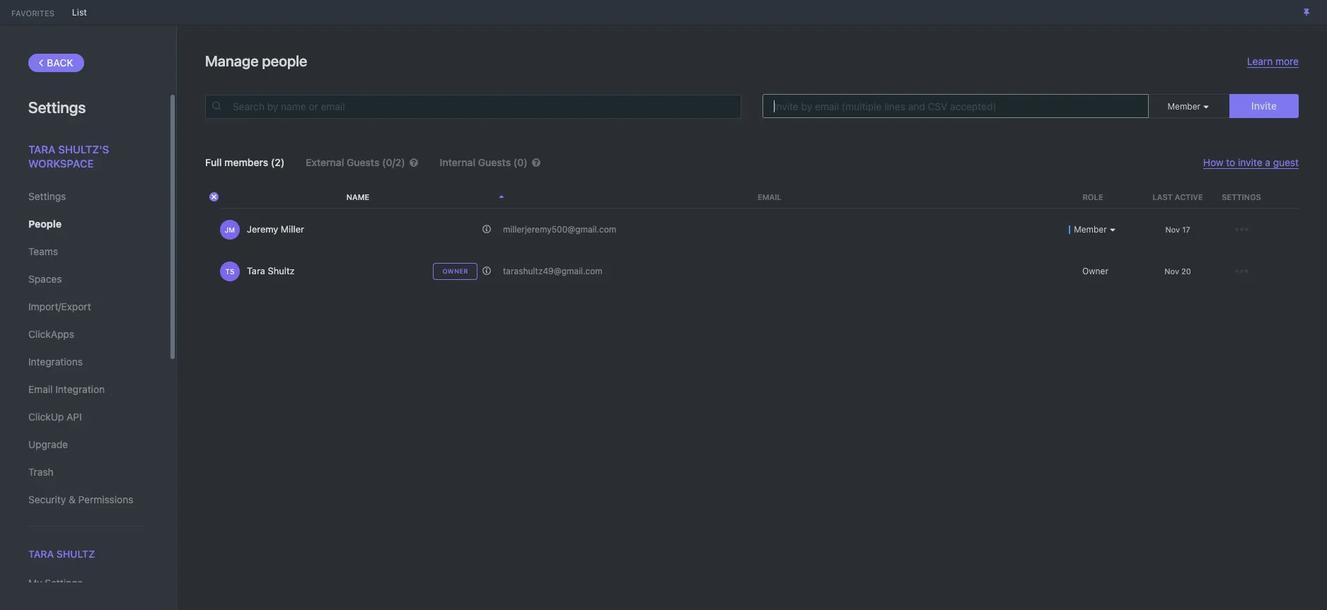 Task type: vqa. For each thing, say whether or not it's contained in the screenshot.
Shultz's in the top of the page
yes



Task type: locate. For each thing, give the bounding box(es) containing it.
people
[[28, 218, 62, 230]]

security
[[28, 494, 66, 506]]

nov 17
[[1166, 225, 1191, 234]]

full members (2) button
[[205, 156, 285, 168]]

(2)
[[271, 156, 285, 168]]

1 vertical spatial nov
[[1165, 267, 1179, 276]]

shultz down jeremy miller
[[268, 265, 295, 277]]

external guests (0/2)
[[306, 156, 405, 168]]

nov left the 17
[[1166, 225, 1180, 234]]

email for email integration
[[28, 383, 53, 396]]

guests left (0/2)
[[347, 156, 380, 168]]

nov 20
[[1165, 267, 1191, 276]]

email integration
[[28, 383, 105, 396]]

member
[[1168, 101, 1201, 112], [1074, 224, 1107, 235]]

0 vertical spatial email
[[758, 192, 782, 202]]

1 horizontal spatial tara shultz
[[247, 265, 295, 277]]

0 vertical spatial member button
[[1168, 101, 1211, 112]]

tara shultz inside settings element
[[28, 548, 95, 560]]

active
[[1175, 192, 1203, 202]]

member button up how
[[1168, 101, 1211, 112]]

tara shultz right ts
[[247, 265, 295, 277]]

integrations
[[28, 356, 83, 368]]

how to invite a guest link
[[1203, 156, 1299, 169]]

0 vertical spatial nov
[[1166, 225, 1180, 234]]

owner
[[1083, 266, 1109, 276], [442, 267, 468, 275]]

0 vertical spatial tara
[[28, 143, 55, 156]]

settings right my
[[45, 577, 83, 590]]

trash
[[28, 466, 54, 478]]

guests for internal
[[478, 156, 511, 168]]

1 vertical spatial email
[[28, 383, 53, 396]]

jeremy miller
[[247, 224, 304, 235]]

0 vertical spatial member
[[1168, 101, 1201, 112]]

manage people
[[205, 52, 307, 69]]

1 horizontal spatial shultz
[[268, 265, 295, 277]]

ts
[[225, 267, 235, 276]]

1 vertical spatial member
[[1074, 224, 1107, 235]]

tara shultz up my settings
[[28, 548, 95, 560]]

0 horizontal spatial tara shultz
[[28, 548, 95, 560]]

shultz inside settings element
[[56, 548, 95, 560]]

nov for shultz
[[1165, 267, 1179, 276]]

clickup api link
[[28, 405, 141, 429]]

1 horizontal spatial email
[[758, 192, 782, 202]]

1 vertical spatial tara shultz
[[28, 548, 95, 560]]

email for email
[[758, 192, 782, 202]]

spaces
[[28, 273, 62, 285]]

manage
[[205, 52, 259, 69]]

integration
[[55, 383, 105, 396]]

email integration link
[[28, 378, 141, 402]]

tara
[[28, 143, 55, 156], [247, 265, 265, 277], [28, 548, 54, 560]]

last
[[1153, 192, 1173, 202]]

&
[[69, 494, 76, 506]]

member button
[[1168, 101, 1211, 112], [1069, 224, 1117, 235]]

list link
[[65, 7, 94, 17]]

favorites
[[11, 8, 54, 17]]

settings up 'people'
[[28, 190, 66, 202]]

owner button
[[1078, 266, 1109, 276]]

tara up workspace
[[28, 143, 55, 156]]

tara shultz
[[247, 265, 295, 277], [28, 548, 95, 560]]

email inside email integration link
[[28, 383, 53, 396]]

back link
[[28, 54, 84, 72]]

guests left (0)
[[478, 156, 511, 168]]

internal guests (0) button
[[440, 156, 562, 168]]

full
[[205, 156, 222, 168]]

upgrade link
[[28, 433, 141, 457]]

teams
[[28, 246, 58, 258]]

20
[[1182, 267, 1191, 276]]

internal guests (0)
[[440, 156, 528, 168]]

1 horizontal spatial member
[[1168, 101, 1201, 112]]

upgrade
[[28, 439, 68, 451]]

guests
[[347, 156, 380, 168], [478, 156, 511, 168]]

clickapps link
[[28, 323, 141, 347]]

members
[[224, 156, 268, 168]]

1 vertical spatial member button
[[1069, 224, 1117, 235]]

external
[[306, 156, 344, 168]]

settings
[[28, 98, 86, 117], [28, 190, 66, 202], [1222, 192, 1261, 202], [45, 577, 83, 590]]

email
[[758, 192, 782, 202], [28, 383, 53, 396]]

2 guests from the left
[[478, 156, 511, 168]]

nov left 20
[[1165, 267, 1179, 276]]

1 vertical spatial shultz
[[56, 548, 95, 560]]

1 horizontal spatial member button
[[1168, 101, 1211, 112]]

1 guests from the left
[[347, 156, 380, 168]]

0 horizontal spatial shultz
[[56, 548, 95, 560]]

learn more
[[1247, 55, 1299, 67]]

settings element
[[0, 25, 177, 611]]

0 horizontal spatial guests
[[347, 156, 380, 168]]

1 horizontal spatial guests
[[478, 156, 511, 168]]

invite
[[1238, 156, 1263, 168]]

shultz
[[268, 265, 295, 277], [56, 548, 95, 560]]

nov
[[1166, 225, 1180, 234], [1165, 267, 1179, 276]]

member button down "role"
[[1069, 224, 1117, 235]]

tarashultz49@gmail.com
[[503, 266, 603, 276]]

back
[[47, 57, 73, 69]]

tara up my
[[28, 548, 54, 560]]

shultz up my settings link
[[56, 548, 95, 560]]

0 horizontal spatial member
[[1074, 224, 1107, 235]]

settings down the how to invite a guest link
[[1222, 192, 1261, 202]]

shultz's
[[58, 143, 109, 156]]

teams link
[[28, 240, 141, 264]]

0 vertical spatial shultz
[[268, 265, 295, 277]]

0 horizontal spatial email
[[28, 383, 53, 396]]

tara right ts
[[247, 265, 265, 277]]

guest
[[1273, 156, 1299, 168]]



Task type: describe. For each thing, give the bounding box(es) containing it.
spaces link
[[28, 267, 141, 292]]

clickup
[[28, 411, 64, 423]]

trash link
[[28, 461, 141, 485]]

integrations link
[[28, 350, 141, 374]]

(0)
[[514, 156, 528, 168]]

role
[[1083, 192, 1103, 202]]

a
[[1265, 156, 1271, 168]]

millerjeremy500@gmail.com
[[503, 224, 616, 235]]

security & permissions
[[28, 494, 133, 506]]

miller
[[281, 224, 304, 235]]

clickapps
[[28, 328, 74, 340]]

api
[[67, 411, 82, 423]]

how to invite a guest
[[1203, 156, 1299, 168]]

permissions
[[78, 494, 133, 506]]

more
[[1276, 55, 1299, 67]]

my
[[28, 577, 42, 590]]

invite button
[[1230, 94, 1299, 118]]

invite
[[1252, 100, 1277, 112]]

clickup api
[[28, 411, 82, 423]]

full members (2)
[[205, 156, 285, 168]]

last active
[[1153, 192, 1203, 202]]

17
[[1182, 225, 1191, 234]]

tara inside tara shultz's workspace
[[28, 143, 55, 156]]

security & permissions link
[[28, 488, 141, 512]]

jm
[[225, 225, 235, 234]]

0 horizontal spatial owner
[[442, 267, 468, 275]]

workspace
[[28, 157, 94, 169]]

external guests (0/2) button
[[306, 156, 419, 168]]

0 horizontal spatial member button
[[1069, 224, 1117, 235]]

import/export link
[[28, 295, 141, 319]]

my settings link
[[28, 572, 141, 596]]

tara shultz's workspace
[[28, 143, 109, 169]]

nov for miller
[[1166, 225, 1180, 234]]

Search by name or email text field
[[205, 94, 741, 119]]

import/export
[[28, 301, 91, 313]]

settings inside settings link
[[28, 190, 66, 202]]

1 horizontal spatial owner
[[1083, 266, 1109, 276]]

Invite by email (multiple lines and CSV accepted) text field
[[763, 94, 1149, 118]]

learn
[[1247, 55, 1273, 67]]

internal
[[440, 156, 476, 168]]

jeremy
[[247, 224, 278, 235]]

my settings
[[28, 577, 83, 590]]

settings inside my settings link
[[45, 577, 83, 590]]

settings link
[[28, 185, 141, 209]]

settings down back link
[[28, 98, 86, 117]]

1 vertical spatial tara
[[247, 265, 265, 277]]

0 vertical spatial tara shultz
[[247, 265, 295, 277]]

how
[[1203, 156, 1224, 168]]

people
[[262, 52, 307, 69]]

2 vertical spatial tara
[[28, 548, 54, 560]]

name
[[346, 192, 370, 202]]

list
[[72, 7, 87, 17]]

guests for external
[[347, 156, 380, 168]]

(0/2)
[[382, 156, 405, 168]]

to
[[1226, 156, 1236, 168]]

people link
[[28, 212, 141, 236]]



